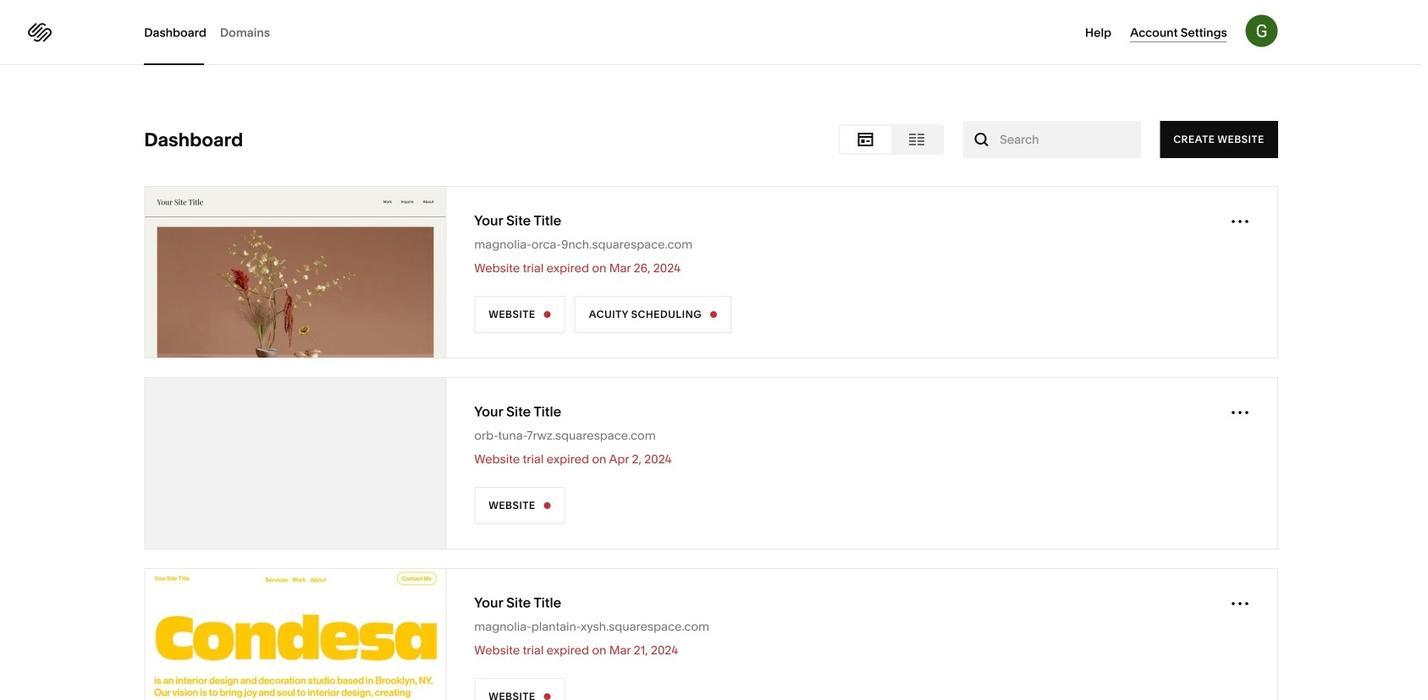 Task type: describe. For each thing, give the bounding box(es) containing it.
Search field
[[1000, 130, 1104, 149]]



Task type: vqa. For each thing, say whether or not it's contained in the screenshot.
the Account settings
no



Task type: locate. For each thing, give the bounding box(es) containing it.
1 horizontal spatial tab list
[[840, 126, 942, 153]]

tab list
[[144, 0, 284, 65], [840, 126, 942, 153]]

0 vertical spatial tab list
[[144, 0, 284, 65]]

0 horizontal spatial tab list
[[144, 0, 284, 65]]

1 vertical spatial tab list
[[840, 126, 942, 153]]



